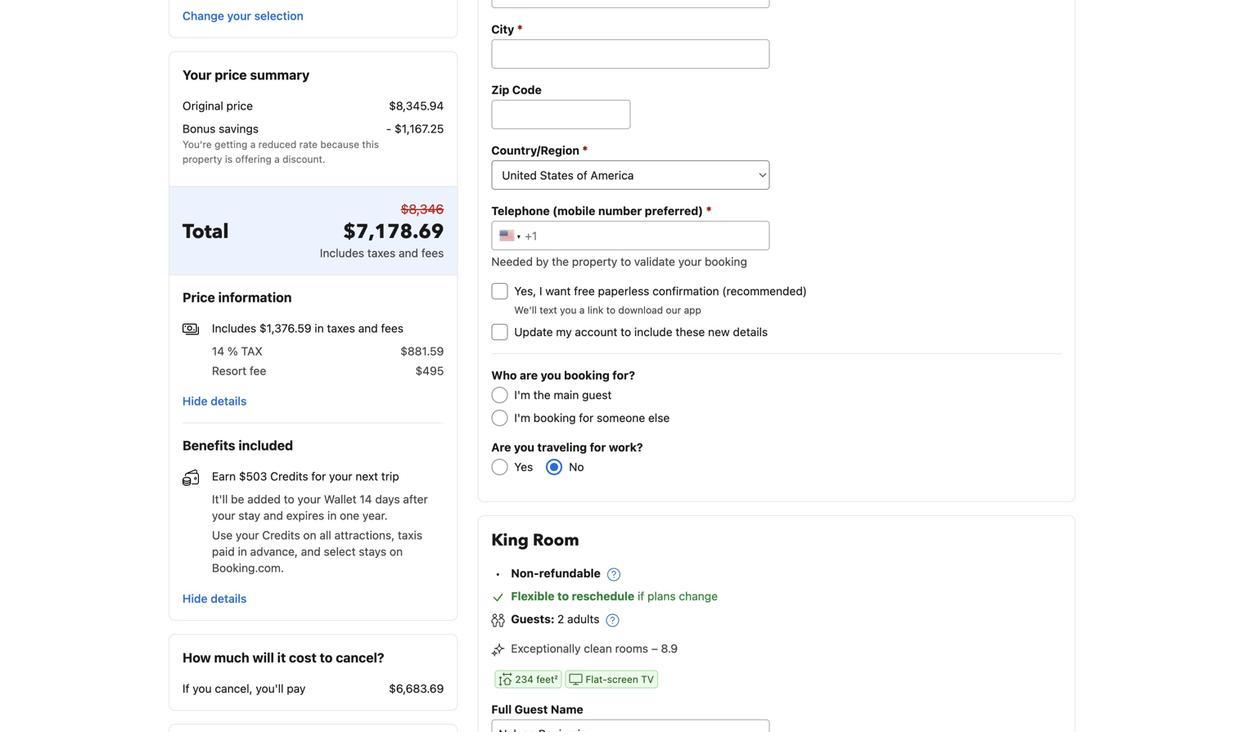 Task type: locate. For each thing, give the bounding box(es) containing it.
14 % tax
[[212, 344, 263, 358]]

hide details for benefits
[[183, 592, 247, 606]]

includes taxes and fees
[[320, 246, 444, 260]]

0 vertical spatial *
[[517, 22, 523, 36]]

1 vertical spatial credits
[[262, 529, 300, 542]]

2 vertical spatial a
[[579, 304, 585, 316]]

bonus savings you're getting a reduced rate because this property is offering a discount. - $1,167.25
[[183, 122, 444, 165]]

cancel,
[[215, 682, 253, 696]]

guest
[[582, 388, 612, 402]]

$8,346 $7,178.69
[[343, 201, 444, 245]]

(mobile
[[553, 204, 595, 218]]

account
[[575, 325, 617, 339]]

your up wallet
[[329, 470, 352, 483]]

1 hide details button from the top
[[176, 387, 253, 416]]

i'm
[[514, 388, 530, 402], [514, 411, 530, 425]]

getting
[[215, 139, 247, 150]]

a
[[250, 139, 256, 150], [274, 153, 280, 165], [579, 304, 585, 316]]

a down reduced
[[274, 153, 280, 165]]

app
[[684, 304, 701, 316]]

1 vertical spatial on
[[390, 545, 403, 559]]

price up savings at the left top of the page
[[226, 99, 253, 112]]

for up wallet
[[311, 470, 326, 483]]

-
[[386, 122, 391, 135]]

use
[[212, 529, 233, 542]]

in right $1,376.59
[[315, 321, 324, 335]]

1 vertical spatial i'm
[[514, 411, 530, 425]]

the down are
[[533, 388, 550, 402]]

booking down i'm the main guest
[[533, 411, 576, 425]]

14 inside it'll be added to your wallet 14 days after your stay and expires in one year. use your credits on all attractions, taxis paid in advance, and select stays on booking.com.
[[360, 493, 372, 506]]

the right by
[[552, 255, 569, 268]]

guests: 2 adults
[[511, 613, 599, 626]]

0 vertical spatial property
[[183, 153, 222, 165]]

much
[[214, 650, 249, 666]]

for for it'll be added to your wallet 14 days after your stay and expires in one year.
[[311, 470, 326, 483]]

1 horizontal spatial the
[[552, 255, 569, 268]]

1 vertical spatial hide details button
[[176, 584, 253, 614]]

select
[[324, 545, 356, 559]]

credits up added
[[270, 470, 308, 483]]

details down resort
[[211, 395, 247, 408]]

0 vertical spatial taxes
[[367, 246, 395, 260]]

* right preferred)
[[706, 203, 712, 218]]

to down +1 text field
[[620, 255, 631, 268]]

no
[[569, 460, 584, 474]]

2 hide details from the top
[[183, 592, 247, 606]]

included
[[238, 438, 293, 454]]

2 i'm from the top
[[514, 411, 530, 425]]

1 hide from the top
[[183, 395, 208, 408]]

* for country/region *
[[582, 143, 588, 157]]

how much will it cost to cancel?
[[183, 650, 384, 666]]

discount.
[[282, 153, 325, 165]]

property down you're
[[183, 153, 222, 165]]

to
[[620, 255, 631, 268], [606, 304, 616, 316], [621, 325, 631, 339], [284, 493, 294, 506], [557, 590, 569, 603], [320, 650, 333, 666]]

for down guest
[[579, 411, 594, 425]]

credits
[[270, 470, 308, 483], [262, 529, 300, 542]]

your down 'it'll' in the left bottom of the page
[[212, 509, 235, 523]]

and down 'includes taxes and fees'
[[358, 321, 378, 335]]

change your selection link
[[176, 1, 310, 31]]

are
[[520, 369, 538, 382]]

in left one
[[327, 509, 337, 523]]

you up 'yes'
[[514, 441, 534, 454]]

change
[[679, 590, 718, 603]]

you right are
[[541, 369, 561, 382]]

a inside yes, i want free paperless confirmation (recommended) we'll text you a link to download our app
[[579, 304, 585, 316]]

fees down $7,178.69
[[421, 246, 444, 260]]

needed by the property to validate your booking
[[491, 255, 747, 268]]

credits up advance,
[[262, 529, 300, 542]]

cancel?
[[336, 650, 384, 666]]

details right new
[[733, 325, 768, 339]]

i'm for i'm booking for someone else
[[514, 411, 530, 425]]

2 vertical spatial for
[[311, 470, 326, 483]]

2 horizontal spatial *
[[706, 203, 712, 218]]

price for your
[[215, 67, 247, 83]]

1 i'm from the top
[[514, 388, 530, 402]]

0 horizontal spatial includes
[[212, 321, 256, 335]]

if
[[638, 590, 644, 603]]

booking up guest
[[564, 369, 610, 382]]

1 vertical spatial details
[[211, 395, 247, 408]]

text
[[540, 304, 557, 316]]

2 vertical spatial in
[[238, 545, 247, 559]]

link
[[588, 304, 604, 316]]

0 vertical spatial i'm
[[514, 388, 530, 402]]

hide details button down the booking.com.
[[176, 584, 253, 614]]

it
[[277, 650, 286, 666]]

hide for price information
[[183, 395, 208, 408]]

None text field
[[491, 0, 770, 8], [491, 39, 770, 69], [491, 0, 770, 8], [491, 39, 770, 69]]

savings
[[219, 122, 259, 135]]

details down the booking.com.
[[211, 592, 247, 606]]

paperless
[[598, 284, 649, 298]]

price
[[183, 290, 215, 305]]

information
[[218, 290, 292, 305]]

0 vertical spatial on
[[303, 529, 316, 542]]

hide details button
[[176, 387, 253, 416], [176, 584, 253, 614]]

bonus
[[183, 122, 216, 135]]

and down $7,178.69
[[399, 246, 418, 260]]

0 vertical spatial price
[[215, 67, 247, 83]]

on left all
[[303, 529, 316, 542]]

234
[[515, 674, 533, 685]]

fees up $881.59
[[381, 321, 403, 335]]

the
[[552, 255, 569, 268], [533, 388, 550, 402]]

after
[[403, 493, 428, 506]]

0 vertical spatial includes
[[320, 246, 364, 260]]

i'm the main guest
[[514, 388, 612, 402]]

1 horizontal spatial property
[[572, 255, 617, 268]]

0 horizontal spatial taxes
[[327, 321, 355, 335]]

0 horizontal spatial the
[[533, 388, 550, 402]]

* down the 'zip code' text box
[[582, 143, 588, 157]]

2 hide details button from the top
[[176, 584, 253, 614]]

resort
[[212, 364, 247, 378]]

flexible to reschedule if plans change
[[511, 590, 718, 603]]

yes,
[[514, 284, 536, 298]]

0 horizontal spatial fees
[[381, 321, 403, 335]]

details
[[733, 325, 768, 339], [211, 395, 247, 408], [211, 592, 247, 606]]

includes for includes $1,376.59 in taxes and fees
[[212, 321, 256, 335]]

$8,346
[[401, 201, 444, 217]]

1 horizontal spatial taxes
[[367, 246, 395, 260]]

1 vertical spatial taxes
[[327, 321, 355, 335]]

property up free
[[572, 255, 617, 268]]

to right link
[[606, 304, 616, 316]]

property inside the bonus savings you're getting a reduced rate because this property is offering a discount. - $1,167.25
[[183, 153, 222, 165]]

booking
[[705, 255, 747, 268], [564, 369, 610, 382], [533, 411, 576, 425]]

else
[[648, 411, 670, 425]]

code
[[512, 83, 542, 97]]

0 horizontal spatial in
[[238, 545, 247, 559]]

hide details button down resort
[[176, 387, 253, 416]]

$1,376.59
[[259, 321, 311, 335]]

a up offering at the left top of page
[[250, 139, 256, 150]]

exceptionally clean rooms – 8.9
[[511, 642, 678, 656]]

0 vertical spatial in
[[315, 321, 324, 335]]

my
[[556, 325, 572, 339]]

to up expires
[[284, 493, 294, 506]]

your right change
[[227, 9, 251, 22]]

on down taxis
[[390, 545, 403, 559]]

0 horizontal spatial a
[[250, 139, 256, 150]]

for
[[579, 411, 594, 425], [590, 441, 606, 454], [311, 470, 326, 483]]

who are you booking for?
[[491, 369, 635, 382]]

hide details down the booking.com.
[[183, 592, 247, 606]]

14
[[212, 344, 224, 358], [360, 493, 372, 506]]

14 left %
[[212, 344, 224, 358]]

1 vertical spatial hide
[[183, 592, 208, 606]]

taxes right $1,376.59
[[327, 321, 355, 335]]

change your selection
[[183, 9, 303, 22]]

will
[[253, 650, 274, 666]]

taxes
[[367, 246, 395, 260], [327, 321, 355, 335]]

includes up %
[[212, 321, 256, 335]]

1 horizontal spatial on
[[390, 545, 403, 559]]

1 horizontal spatial *
[[582, 143, 588, 157]]

for left work?
[[590, 441, 606, 454]]

taxes down $7,178.69
[[367, 246, 395, 260]]

reschedule
[[572, 590, 634, 603]]

2 horizontal spatial in
[[327, 509, 337, 523]]

0 horizontal spatial property
[[183, 153, 222, 165]]

property
[[183, 153, 222, 165], [572, 255, 617, 268]]

hide up benefits at bottom
[[183, 395, 208, 408]]

hide
[[183, 395, 208, 408], [183, 592, 208, 606]]

2 hide from the top
[[183, 592, 208, 606]]

hide details down resort
[[183, 395, 247, 408]]

1 vertical spatial in
[[327, 509, 337, 523]]

1 horizontal spatial a
[[274, 153, 280, 165]]

price for original
[[226, 99, 253, 112]]

* for city *
[[517, 22, 523, 36]]

to right cost
[[320, 650, 333, 666]]

0 vertical spatial hide details
[[183, 395, 247, 408]]

1 horizontal spatial 14
[[360, 493, 372, 506]]

you right if
[[193, 682, 212, 696]]

+1 text field
[[491, 221, 770, 250]]

in up the booking.com.
[[238, 545, 247, 559]]

1 vertical spatial the
[[533, 388, 550, 402]]

1 horizontal spatial includes
[[320, 246, 364, 260]]

price up original price
[[215, 67, 247, 83]]

2 horizontal spatial a
[[579, 304, 585, 316]]

*
[[517, 22, 523, 36], [582, 143, 588, 157], [706, 203, 712, 218]]

tv
[[641, 674, 654, 685]]

your price summary
[[183, 67, 310, 83]]

* right city
[[517, 22, 523, 36]]

0 vertical spatial hide details button
[[176, 387, 253, 416]]

your up the confirmation
[[678, 255, 702, 268]]

1 vertical spatial for
[[590, 441, 606, 454]]

1 vertical spatial hide details
[[183, 592, 247, 606]]

0 vertical spatial credits
[[270, 470, 308, 483]]

resort fee
[[212, 364, 266, 378]]

all
[[320, 529, 331, 542]]

hide up how
[[183, 592, 208, 606]]

0 horizontal spatial on
[[303, 529, 316, 542]]

1 vertical spatial includes
[[212, 321, 256, 335]]

on
[[303, 529, 316, 542], [390, 545, 403, 559]]

1 vertical spatial price
[[226, 99, 253, 112]]

a left link
[[579, 304, 585, 316]]

0 horizontal spatial *
[[517, 22, 523, 36]]

advance,
[[250, 545, 298, 559]]

1 vertical spatial *
[[582, 143, 588, 157]]

includes down $7,178.69
[[320, 246, 364, 260]]

total
[[183, 218, 229, 245]]

are
[[491, 441, 511, 454]]

0 horizontal spatial 14
[[212, 344, 224, 358]]

1 hide details from the top
[[183, 395, 247, 408]]

14 up year.
[[360, 493, 372, 506]]

booking up (recommended) in the top of the page
[[705, 255, 747, 268]]

0 vertical spatial a
[[250, 139, 256, 150]]

it'll
[[212, 493, 228, 506]]

booking.com.
[[212, 562, 284, 575]]

want
[[545, 284, 571, 298]]

1 horizontal spatial fees
[[421, 246, 444, 260]]

to inside yes, i want free paperless confirmation (recommended) we'll text you a link to download our app
[[606, 304, 616, 316]]

your up expires
[[297, 493, 321, 506]]

$881.59
[[400, 344, 444, 358]]

1 vertical spatial 14
[[360, 493, 372, 506]]

tax
[[241, 344, 263, 358]]

non-
[[511, 567, 539, 580]]

2 vertical spatial details
[[211, 592, 247, 606]]

you right the text
[[560, 304, 577, 316]]

you're
[[183, 139, 212, 150]]

0 vertical spatial hide
[[183, 395, 208, 408]]



Task type: vqa. For each thing, say whether or not it's contained in the screenshot.
the rightmost "&"
no



Task type: describe. For each thing, give the bounding box(es) containing it.
our
[[666, 304, 681, 316]]

i'm for i'm the main guest
[[514, 388, 530, 402]]

if you cancel, you'll pay
[[183, 682, 306, 696]]

because
[[320, 139, 359, 150]]

includes $1,376.59 in taxes and fees
[[212, 321, 403, 335]]

these
[[676, 325, 705, 339]]

who are you booking for? element
[[491, 367, 1061, 426]]

update
[[514, 325, 553, 339]]

king room
[[491, 530, 579, 552]]

2 vertical spatial *
[[706, 203, 712, 218]]

1 vertical spatial fees
[[381, 321, 403, 335]]

pay
[[287, 682, 306, 696]]

clean
[[584, 642, 612, 656]]

telephone (mobile number preferred) *
[[491, 203, 712, 218]]

1 vertical spatial booking
[[564, 369, 610, 382]]

work?
[[609, 441, 643, 454]]

someone
[[597, 411, 645, 425]]

country/region
[[491, 144, 579, 157]]

1 horizontal spatial in
[[315, 321, 324, 335]]

update my account to include these new details
[[514, 325, 768, 339]]

for?
[[612, 369, 635, 382]]

country/region *
[[491, 143, 588, 157]]

1 vertical spatial property
[[572, 255, 617, 268]]

selection
[[254, 9, 303, 22]]

hide details button for price
[[176, 387, 253, 416]]

zip code
[[491, 83, 542, 97]]

number
[[598, 204, 642, 218]]

confirmation
[[652, 284, 719, 298]]

city
[[491, 23, 514, 36]]

one
[[340, 509, 359, 523]]

attractions,
[[334, 529, 395, 542]]

details for included
[[211, 592, 247, 606]]

flat-screen tv
[[586, 674, 654, 685]]

and down added
[[263, 509, 283, 523]]

traveling
[[537, 441, 587, 454]]

added
[[247, 493, 281, 506]]

rooms
[[615, 642, 648, 656]]

screen
[[607, 674, 638, 685]]

credits inside it'll be added to your wallet 14 days after your stay and expires in one year. use your credits on all attractions, taxis paid in advance, and select stays on booking.com.
[[262, 529, 300, 542]]

(recommended)
[[722, 284, 807, 298]]

to up 2
[[557, 590, 569, 603]]

zip
[[491, 83, 509, 97]]

0 vertical spatial booking
[[705, 255, 747, 268]]

needed
[[491, 255, 533, 268]]

details for information
[[211, 395, 247, 408]]

rate
[[299, 139, 318, 150]]

hide details for price
[[183, 395, 247, 408]]

your
[[183, 67, 212, 83]]

flat-
[[586, 674, 607, 685]]

234 feet²
[[515, 674, 558, 685]]

taxis
[[398, 529, 422, 542]]

0 vertical spatial details
[[733, 325, 768, 339]]

benefits
[[183, 438, 235, 454]]

includes for includes taxes and fees
[[320, 246, 364, 260]]

you'll
[[256, 682, 284, 696]]

your down 'stay'
[[236, 529, 259, 542]]

name
[[551, 703, 583, 716]]

price information
[[183, 290, 292, 305]]

1 vertical spatial a
[[274, 153, 280, 165]]

for for yes
[[590, 441, 606, 454]]

summary
[[250, 67, 310, 83]]

non-refundable
[[511, 567, 601, 580]]

change
[[183, 9, 224, 22]]

$495
[[415, 364, 444, 378]]

fee
[[250, 364, 266, 378]]

year.
[[362, 509, 388, 523]]

i
[[539, 284, 542, 298]]

city *
[[491, 22, 523, 36]]

reduced
[[258, 139, 296, 150]]

room
[[533, 530, 579, 552]]

by
[[536, 255, 549, 268]]

Full Guest Name text field
[[491, 720, 770, 732]]

the inside who are you booking for? element
[[533, 388, 550, 402]]

0 vertical spatial fees
[[421, 246, 444, 260]]

0 vertical spatial the
[[552, 255, 569, 268]]

to inside it'll be added to your wallet 14 days after your stay and expires in one year. use your credits on all attractions, taxis paid in advance, and select stays on booking.com.
[[284, 493, 294, 506]]

hide for benefits included
[[183, 592, 208, 606]]

and down all
[[301, 545, 321, 559]]

how
[[183, 650, 211, 666]]

exceptionally
[[511, 642, 581, 656]]

yes
[[514, 460, 533, 474]]

next
[[355, 470, 378, 483]]

is
[[225, 153, 233, 165]]

0 vertical spatial for
[[579, 411, 594, 425]]

•
[[495, 567, 501, 581]]

main
[[554, 388, 579, 402]]

2 vertical spatial booking
[[533, 411, 576, 425]]

who
[[491, 369, 517, 382]]

Zip Code text field
[[491, 100, 631, 129]]

0 vertical spatial 14
[[212, 344, 224, 358]]

wallet
[[324, 493, 357, 506]]

hide details button for benefits
[[176, 584, 253, 614]]

paid
[[212, 545, 235, 559]]

preferred)
[[645, 204, 703, 218]]

flexible
[[511, 590, 555, 603]]

to down download at the top of page
[[621, 325, 631, 339]]

stays
[[359, 545, 386, 559]]

earn $503 credits for your next trip
[[212, 470, 399, 483]]

it'll be added to your wallet 14 days after your stay and expires in one year. use your credits on all attractions, taxis paid in advance, and select stays on booking.com.
[[212, 493, 428, 575]]

are you traveling for work? element
[[478, 439, 1061, 476]]

%
[[228, 344, 238, 358]]

adults
[[567, 613, 599, 626]]

original
[[183, 99, 223, 112]]

i'm booking for someone else
[[514, 411, 670, 425]]

you inside yes, i want free paperless confirmation (recommended) we'll text you a link to download our app
[[560, 304, 577, 316]]

we'll
[[514, 304, 537, 316]]



